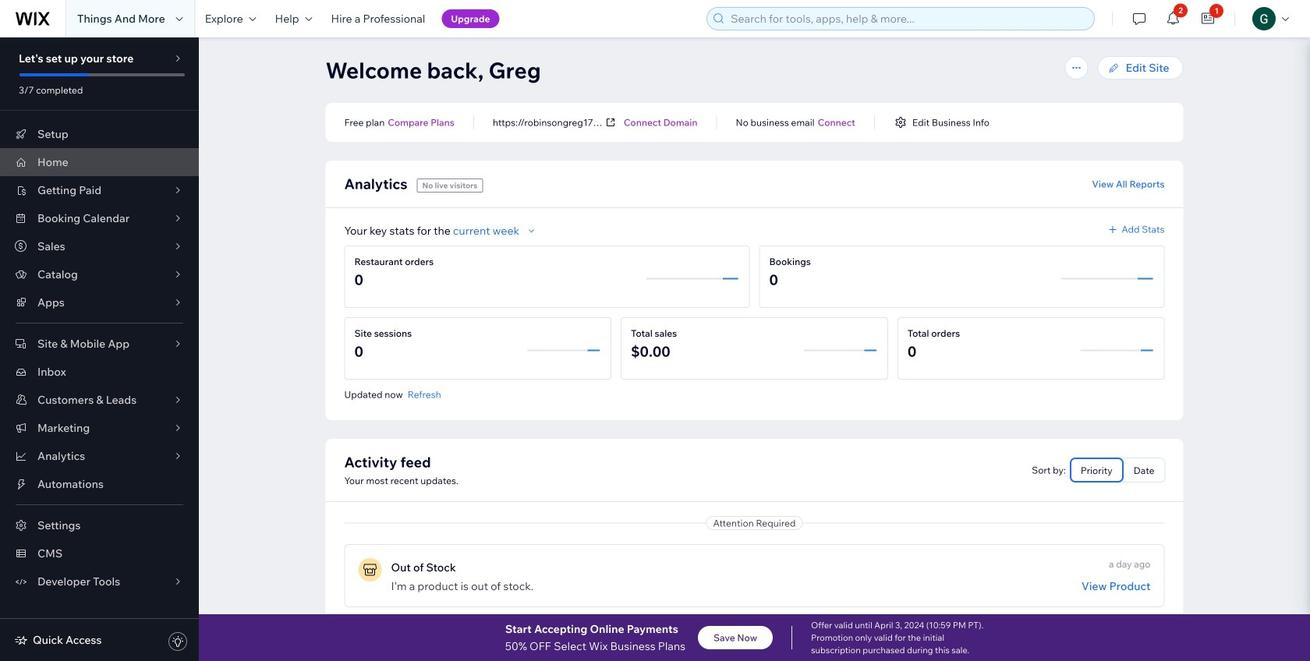 Task type: describe. For each thing, give the bounding box(es) containing it.
sidebar element
[[0, 37, 199, 661]]

Search for tools, apps, help & more... field
[[726, 8, 1090, 30]]



Task type: vqa. For each thing, say whether or not it's contained in the screenshot.
Search for tools, apps, help & more... field
yes



